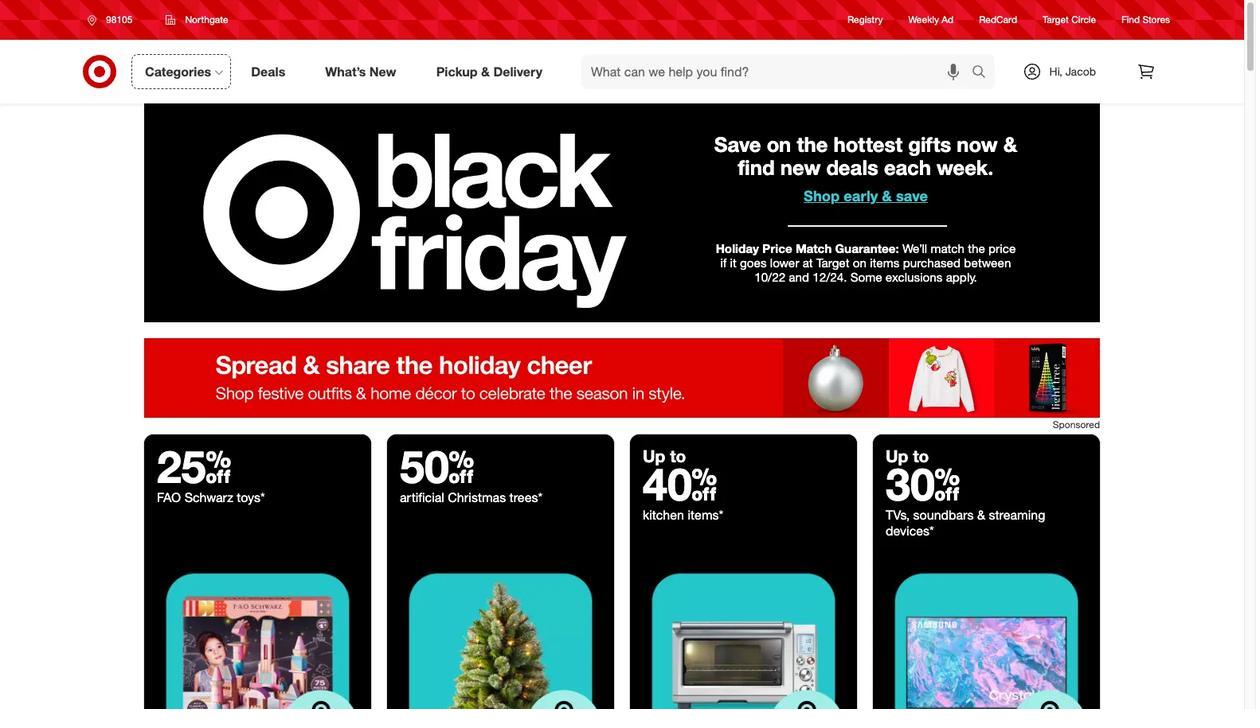 Task type: vqa. For each thing, say whether or not it's contained in the screenshot.
10/22
yes



Task type: describe. For each thing, give the bounding box(es) containing it.
fao
[[157, 490, 181, 506]]

northgate
[[185, 14, 228, 25]]

kitchen items*
[[643, 508, 724, 524]]

new
[[370, 63, 397, 79]]

98105
[[106, 14, 133, 25]]

find stores
[[1122, 14, 1171, 26]]

price
[[989, 241, 1016, 256]]

delivery
[[494, 63, 543, 79]]

schwarz
[[185, 490, 233, 506]]

advertisement region
[[144, 339, 1100, 418]]

50 artificial christmas trees*
[[400, 440, 543, 506]]

98105 button
[[77, 6, 149, 34]]

kitchen
[[643, 508, 684, 524]]

target black friday image for tvs, soundbars & streaming devices*
[[873, 552, 1100, 710]]

if
[[721, 256, 727, 271]]

what's new
[[325, 63, 397, 79]]

up for 30
[[886, 446, 909, 467]]

search button
[[965, 54, 1003, 92]]

redcard link
[[979, 13, 1018, 27]]

each
[[884, 155, 931, 180]]

& inside pickup & delivery "link"
[[481, 63, 490, 79]]

some
[[851, 270, 883, 285]]

on inside "save on the hottest gifts now & find new deals each week."
[[767, 133, 792, 157]]

to for 30
[[913, 446, 929, 467]]

purchased
[[903, 256, 961, 271]]

christmas
[[448, 490, 506, 506]]

up for 40
[[643, 446, 666, 467]]

the for match
[[968, 241, 986, 256]]

match
[[931, 241, 965, 256]]

weekly
[[909, 14, 939, 26]]

deals link
[[238, 54, 305, 89]]

& left save
[[882, 187, 892, 205]]

streaming
[[989, 508, 1046, 524]]

items*
[[688, 508, 724, 524]]

black friday deals image
[[144, 104, 1100, 323]]

between
[[964, 256, 1012, 271]]

new
[[781, 155, 821, 180]]

what's new link
[[312, 54, 416, 89]]

save
[[896, 187, 928, 205]]

40
[[643, 458, 717, 512]]

holiday price match guarantee:
[[716, 241, 899, 256]]

gifts
[[909, 133, 952, 157]]

30
[[886, 458, 961, 512]]

& inside "save on the hottest gifts now & find new deals each week."
[[1004, 133, 1018, 157]]

find
[[738, 155, 775, 180]]

target black friday image for fao schwarz toys*
[[144, 552, 371, 710]]

artificial
[[400, 490, 445, 506]]

stores
[[1143, 14, 1171, 26]]

save on the hottest gifts now & find new deals each week.
[[715, 133, 1018, 180]]

redcard
[[979, 14, 1018, 26]]

it
[[730, 256, 737, 271]]

trees*
[[510, 490, 543, 506]]

exclusions
[[886, 270, 943, 285]]

apply.
[[946, 270, 978, 285]]

guarantee:
[[836, 241, 899, 256]]

& inside tvs, soundbars & streaming devices*
[[978, 508, 986, 524]]

target black friday image for kitchen items*
[[630, 552, 857, 710]]

categories
[[145, 63, 211, 79]]

lower
[[770, 256, 800, 271]]

pickup & delivery link
[[423, 54, 563, 89]]

price
[[763, 241, 793, 256]]

deals
[[827, 155, 879, 180]]

tvs,
[[886, 508, 910, 524]]

shop early & save
[[804, 187, 928, 205]]

goes
[[740, 256, 767, 271]]

at
[[803, 256, 813, 271]]

week.
[[937, 155, 994, 180]]



Task type: locate. For each thing, give the bounding box(es) containing it.
northgate button
[[156, 6, 239, 34]]

1 horizontal spatial target
[[1043, 14, 1069, 26]]

0 horizontal spatial up
[[643, 446, 666, 467]]

the for on
[[797, 133, 828, 157]]

the inside "save on the hottest gifts now & find new deals each week."
[[797, 133, 828, 157]]

25 fao schwarz toys*
[[157, 440, 265, 506]]

to for 40
[[670, 446, 686, 467]]

early
[[844, 187, 878, 205]]

up to up kitchen
[[643, 446, 686, 467]]

on inside we'll match the price if it goes lower at target on items purchased between 10/22 and 12/24. some exclusions apply.
[[853, 256, 867, 271]]

0 vertical spatial on
[[767, 133, 792, 157]]

& right 'pickup'
[[481, 63, 490, 79]]

deals
[[251, 63, 285, 79]]

to up soundbars
[[913, 446, 929, 467]]

hi,
[[1050, 65, 1063, 78]]

1 target black friday image from the left
[[144, 552, 371, 710]]

circle
[[1072, 14, 1097, 26]]

pickup & delivery
[[436, 63, 543, 79]]

weekly ad link
[[909, 13, 954, 27]]

we'll
[[903, 241, 928, 256]]

the left price
[[968, 241, 986, 256]]

25
[[157, 440, 231, 494]]

0 vertical spatial the
[[797, 133, 828, 157]]

1 up from the left
[[643, 446, 666, 467]]

4 target black friday image from the left
[[873, 552, 1100, 710]]

match
[[796, 241, 832, 256]]

hottest
[[834, 133, 903, 157]]

0 horizontal spatial up to
[[643, 446, 686, 467]]

toys*
[[237, 490, 265, 506]]

1 to from the left
[[670, 446, 686, 467]]

what's
[[325, 63, 366, 79]]

find stores link
[[1122, 13, 1171, 27]]

& left streaming
[[978, 508, 986, 524]]

up to up "tvs,"
[[886, 446, 929, 467]]

jacob
[[1066, 65, 1096, 78]]

find
[[1122, 14, 1140, 26]]

1 vertical spatial the
[[968, 241, 986, 256]]

on left items
[[853, 256, 867, 271]]

target inside we'll match the price if it goes lower at target on items purchased between 10/22 and 12/24. some exclusions apply.
[[817, 256, 850, 271]]

holiday
[[716, 241, 759, 256]]

up
[[643, 446, 666, 467], [886, 446, 909, 467]]

0 horizontal spatial on
[[767, 133, 792, 157]]

12/24.
[[813, 270, 847, 285]]

shop
[[804, 187, 840, 205]]

to up kitchen items* on the right of the page
[[670, 446, 686, 467]]

up up "tvs,"
[[886, 446, 909, 467]]

target black friday image for artificial christmas trees*
[[387, 552, 614, 710]]

1 horizontal spatial the
[[968, 241, 986, 256]]

up to for 30
[[886, 446, 929, 467]]

soundbars
[[914, 508, 974, 524]]

now
[[957, 133, 998, 157]]

What can we help you find? suggestions appear below search field
[[582, 54, 976, 89]]

ad
[[942, 14, 954, 26]]

&
[[481, 63, 490, 79], [1004, 133, 1018, 157], [882, 187, 892, 205], [978, 508, 986, 524]]

and
[[789, 270, 810, 285]]

up up kitchen
[[643, 446, 666, 467]]

1 vertical spatial on
[[853, 256, 867, 271]]

2 to from the left
[[913, 446, 929, 467]]

1 vertical spatial target
[[817, 256, 850, 271]]

target right at on the right top of the page
[[817, 256, 850, 271]]

0 horizontal spatial target
[[817, 256, 850, 271]]

registry
[[848, 14, 883, 26]]

the inside we'll match the price if it goes lower at target on items purchased between 10/22 and 12/24. some exclusions apply.
[[968, 241, 986, 256]]

2 target black friday image from the left
[[387, 552, 614, 710]]

1 up to from the left
[[643, 446, 686, 467]]

target circle
[[1043, 14, 1097, 26]]

50
[[400, 440, 474, 494]]

registry link
[[848, 13, 883, 27]]

2 up from the left
[[886, 446, 909, 467]]

3 target black friday image from the left
[[630, 552, 857, 710]]

2 up to from the left
[[886, 446, 929, 467]]

items
[[870, 256, 900, 271]]

1 horizontal spatial up to
[[886, 446, 929, 467]]

1 horizontal spatial to
[[913, 446, 929, 467]]

the
[[797, 133, 828, 157], [968, 241, 986, 256]]

devices*
[[886, 524, 934, 540]]

pickup
[[436, 63, 478, 79]]

save
[[715, 133, 761, 157]]

on right the save on the top right of page
[[767, 133, 792, 157]]

hi, jacob
[[1050, 65, 1096, 78]]

0 horizontal spatial to
[[670, 446, 686, 467]]

up to for 40
[[643, 446, 686, 467]]

up to
[[643, 446, 686, 467], [886, 446, 929, 467]]

1 horizontal spatial up
[[886, 446, 909, 467]]

the up the shop
[[797, 133, 828, 157]]

tvs, soundbars & streaming devices*
[[886, 508, 1046, 540]]

& right now
[[1004, 133, 1018, 157]]

target left circle
[[1043, 14, 1069, 26]]

0 vertical spatial target
[[1043, 14, 1069, 26]]

10/22
[[755, 270, 786, 285]]

0 horizontal spatial the
[[797, 133, 828, 157]]

target black friday image
[[144, 552, 371, 710], [387, 552, 614, 710], [630, 552, 857, 710], [873, 552, 1100, 710]]

categories link
[[131, 54, 231, 89]]

we'll match the price if it goes lower at target on items purchased between 10/22 and 12/24. some exclusions apply.
[[721, 241, 1016, 285]]

sponsored
[[1053, 419, 1100, 431]]

target circle link
[[1043, 13, 1097, 27]]

weekly ad
[[909, 14, 954, 26]]

on
[[767, 133, 792, 157], [853, 256, 867, 271]]

1 horizontal spatial on
[[853, 256, 867, 271]]

to
[[670, 446, 686, 467], [913, 446, 929, 467]]

search
[[965, 65, 1003, 81]]



